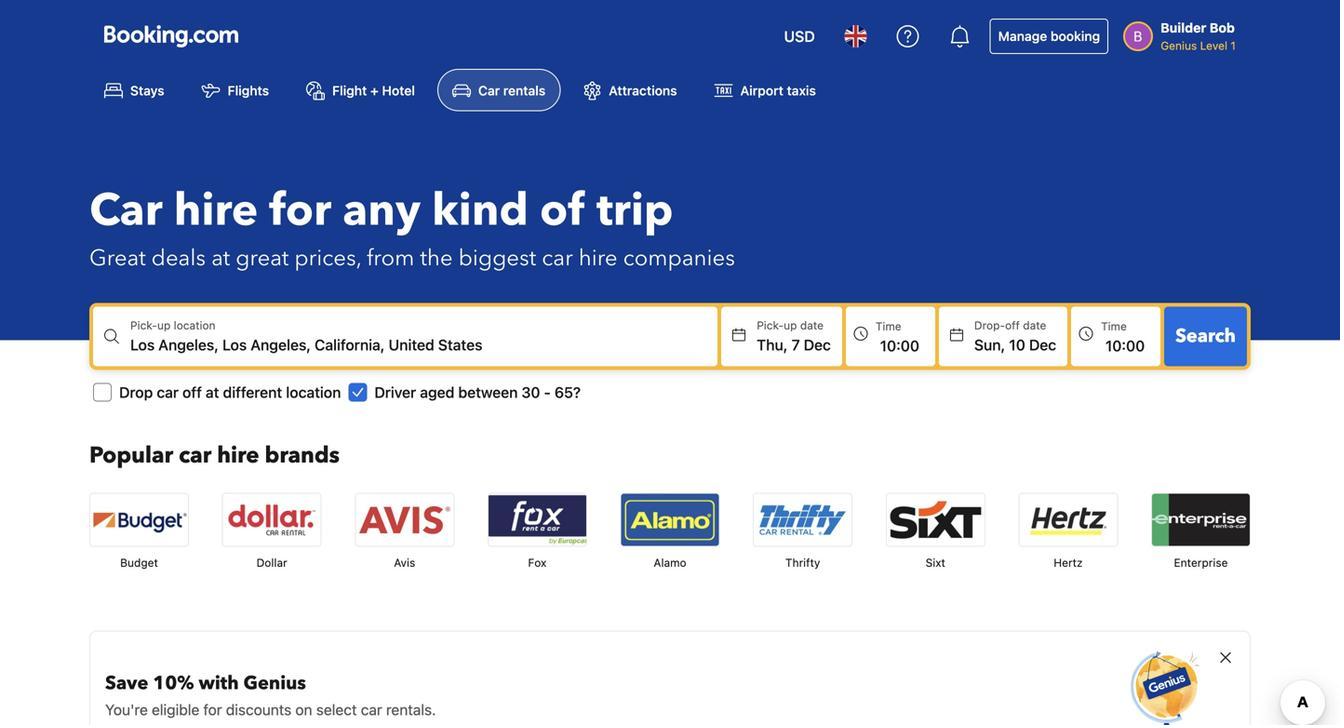 Task type: vqa. For each thing, say whether or not it's contained in the screenshot.
1st pick-
yes



Task type: locate. For each thing, give the bounding box(es) containing it.
flight
[[332, 83, 367, 98]]

drop
[[119, 383, 153, 401]]

airport taxis link
[[699, 69, 831, 111]]

thu,
[[757, 336, 788, 353]]

2 dec from the left
[[1029, 336, 1056, 353]]

1 horizontal spatial up
[[784, 319, 797, 332]]

1 up from the left
[[157, 319, 171, 332]]

save 10% with genius you're eligible for discounts on select car rentals.
[[105, 670, 436, 718]]

off
[[1005, 319, 1020, 332], [182, 383, 202, 401]]

1 horizontal spatial location
[[286, 383, 341, 401]]

genius
[[1161, 39, 1197, 52], [243, 670, 306, 696]]

1 horizontal spatial pick-
[[757, 319, 784, 332]]

0 horizontal spatial location
[[174, 319, 215, 332]]

the
[[420, 243, 453, 273]]

0 vertical spatial hire
[[174, 180, 258, 241]]

dollar
[[256, 556, 287, 569]]

for up prices,
[[269, 180, 331, 241]]

0 vertical spatial location
[[174, 319, 215, 332]]

at inside car hire for any kind of trip great deals at great prices, from the biggest car hire companies
[[211, 243, 230, 273]]

off right drop
[[182, 383, 202, 401]]

30
[[522, 383, 540, 401]]

manage
[[998, 28, 1047, 44]]

car right select
[[361, 701, 382, 718]]

enterprise
[[1174, 556, 1228, 569]]

manage booking
[[998, 28, 1100, 44]]

up
[[157, 319, 171, 332], [784, 319, 797, 332]]

prices,
[[294, 243, 361, 273]]

1 horizontal spatial car
[[478, 83, 500, 98]]

1 pick- from the left
[[130, 319, 157, 332]]

genius inside save 10% with genius you're eligible for discounts on select car rentals.
[[243, 670, 306, 696]]

car up great
[[89, 180, 163, 241]]

genius up the discounts
[[243, 670, 306, 696]]

1 horizontal spatial dec
[[1029, 336, 1056, 353]]

dec right 7
[[804, 336, 831, 353]]

booking.com online hotel reservations image
[[104, 25, 238, 47]]

attractions link
[[568, 69, 692, 111]]

up inside pick-up date thu, 7 dec
[[784, 319, 797, 332]]

flights link
[[187, 69, 284, 111]]

0 vertical spatial at
[[211, 243, 230, 273]]

0 horizontal spatial dec
[[804, 336, 831, 353]]

off up 10
[[1005, 319, 1020, 332]]

0 horizontal spatial date
[[800, 319, 824, 332]]

search button
[[1164, 306, 1247, 366]]

select
[[316, 701, 357, 718]]

car rentals link
[[437, 69, 561, 111]]

for down with
[[203, 701, 222, 718]]

up down deals
[[157, 319, 171, 332]]

dec right 10
[[1029, 336, 1056, 353]]

car for rentals
[[478, 83, 500, 98]]

popular car hire brands
[[89, 440, 340, 471]]

car inside car hire for any kind of trip great deals at great prices, from the biggest car hire companies
[[89, 180, 163, 241]]

0 vertical spatial genius
[[1161, 39, 1197, 52]]

flight + hotel
[[332, 83, 415, 98]]

0 vertical spatial for
[[269, 180, 331, 241]]

any
[[343, 180, 421, 241]]

car left rentals at the top
[[478, 83, 500, 98]]

1 vertical spatial for
[[203, 701, 222, 718]]

car down of
[[542, 243, 573, 273]]

off inside drop-off date sun, 10 dec
[[1005, 319, 1020, 332]]

at left different
[[206, 383, 219, 401]]

2 up from the left
[[784, 319, 797, 332]]

1 horizontal spatial genius
[[1161, 39, 1197, 52]]

flights
[[228, 83, 269, 98]]

dec
[[804, 336, 831, 353], [1029, 336, 1056, 353]]

car
[[478, 83, 500, 98], [89, 180, 163, 241]]

1 horizontal spatial date
[[1023, 319, 1046, 332]]

at
[[211, 243, 230, 273], [206, 383, 219, 401]]

at left great
[[211, 243, 230, 273]]

date inside drop-off date sun, 10 dec
[[1023, 319, 1046, 332]]

0 horizontal spatial pick-
[[130, 319, 157, 332]]

kind
[[432, 180, 529, 241]]

1 horizontal spatial off
[[1005, 319, 1020, 332]]

hire
[[174, 180, 258, 241], [579, 243, 618, 273], [217, 440, 259, 471]]

1 dec from the left
[[804, 336, 831, 353]]

1 vertical spatial car
[[89, 180, 163, 241]]

pick- up thu,
[[757, 319, 784, 332]]

stays link
[[89, 69, 179, 111]]

date
[[800, 319, 824, 332], [1023, 319, 1046, 332]]

location down deals
[[174, 319, 215, 332]]

genius inside builder bob genius level 1
[[1161, 39, 1197, 52]]

budget logo image
[[90, 494, 188, 546]]

usd button
[[773, 14, 826, 59]]

hertz logo image
[[1019, 494, 1117, 546]]

hire down of
[[579, 243, 618, 273]]

up up 7
[[784, 319, 797, 332]]

eligible
[[152, 701, 200, 718]]

location right different
[[286, 383, 341, 401]]

pick-
[[130, 319, 157, 332], [757, 319, 784, 332]]

on
[[295, 701, 312, 718]]

car inside save 10% with genius you're eligible for discounts on select car rentals.
[[361, 701, 382, 718]]

car right popular
[[179, 440, 211, 471]]

0 horizontal spatial up
[[157, 319, 171, 332]]

1 vertical spatial genius
[[243, 670, 306, 696]]

builder bob genius level 1
[[1161, 20, 1236, 52]]

builder
[[1161, 20, 1207, 35]]

save
[[105, 670, 148, 696]]

great
[[236, 243, 289, 273]]

0 horizontal spatial for
[[203, 701, 222, 718]]

hire up deals
[[174, 180, 258, 241]]

stays
[[130, 83, 164, 98]]

0 vertical spatial off
[[1005, 319, 1020, 332]]

0 horizontal spatial car
[[89, 180, 163, 241]]

search
[[1176, 323, 1236, 349]]

fox logo image
[[488, 494, 586, 546]]

pick- up drop
[[130, 319, 157, 332]]

bob
[[1210, 20, 1235, 35]]

drop car off at different location
[[119, 383, 341, 401]]

popular
[[89, 440, 173, 471]]

driver
[[375, 383, 416, 401]]

flight + hotel link
[[291, 69, 430, 111]]

pick- inside pick-up date thu, 7 dec
[[757, 319, 784, 332]]

hertz
[[1054, 556, 1083, 569]]

avis logo image
[[356, 494, 453, 546]]

-
[[544, 383, 551, 401]]

attractions
[[609, 83, 677, 98]]

genius down builder
[[1161, 39, 1197, 52]]

1 horizontal spatial for
[[269, 180, 331, 241]]

2 pick- from the left
[[757, 319, 784, 332]]

2 date from the left
[[1023, 319, 1046, 332]]

date inside pick-up date thu, 7 dec
[[800, 319, 824, 332]]

car right drop
[[157, 383, 179, 401]]

0 vertical spatial car
[[478, 83, 500, 98]]

for
[[269, 180, 331, 241], [203, 701, 222, 718]]

car rentals
[[478, 83, 546, 98]]

dec inside drop-off date sun, 10 dec
[[1029, 336, 1056, 353]]

usd
[[784, 27, 815, 45]]

10%
[[153, 670, 194, 696]]

1 date from the left
[[800, 319, 824, 332]]

date for 7
[[800, 319, 824, 332]]

different
[[223, 383, 282, 401]]

dec inside pick-up date thu, 7 dec
[[804, 336, 831, 353]]

0 horizontal spatial off
[[182, 383, 202, 401]]

hire down drop car off at different location
[[217, 440, 259, 471]]

pick-up date thu, 7 dec
[[757, 319, 831, 353]]

car
[[542, 243, 573, 273], [157, 383, 179, 401], [179, 440, 211, 471], [361, 701, 382, 718]]

0 horizontal spatial genius
[[243, 670, 306, 696]]

location
[[174, 319, 215, 332], [286, 383, 341, 401]]



Task type: describe. For each thing, give the bounding box(es) containing it.
1 vertical spatial at
[[206, 383, 219, 401]]

with
[[199, 670, 239, 696]]

alamo logo image
[[621, 494, 719, 546]]

avis
[[394, 556, 415, 569]]

7
[[792, 336, 800, 353]]

booking
[[1051, 28, 1100, 44]]

65?
[[555, 383, 581, 401]]

pick- for pick-up date thu, 7 dec
[[757, 319, 784, 332]]

driver aged between 30 - 65?
[[375, 383, 581, 401]]

aged
[[420, 383, 455, 401]]

1
[[1231, 39, 1236, 52]]

2 vertical spatial hire
[[217, 440, 259, 471]]

airport taxis
[[740, 83, 816, 98]]

car hire for any kind of trip great deals at great prices, from the biggest car hire companies
[[89, 180, 735, 273]]

rentals
[[503, 83, 546, 98]]

dollar logo image
[[223, 494, 321, 546]]

date for 10
[[1023, 319, 1046, 332]]

drop-off date sun, 10 dec
[[974, 319, 1056, 353]]

car inside car hire for any kind of trip great deals at great prices, from the biggest car hire companies
[[542, 243, 573, 273]]

level
[[1200, 39, 1228, 52]]

drop-
[[974, 319, 1005, 332]]

car for hire
[[89, 180, 163, 241]]

for inside save 10% with genius you're eligible for discounts on select car rentals.
[[203, 701, 222, 718]]

thrifty logo image
[[754, 494, 852, 546]]

deals
[[151, 243, 206, 273]]

10
[[1009, 336, 1025, 353]]

1 vertical spatial hire
[[579, 243, 618, 273]]

Pick-up location field
[[130, 333, 718, 356]]

dec for thu, 7 dec
[[804, 336, 831, 353]]

sun,
[[974, 336, 1005, 353]]

for inside car hire for any kind of trip great deals at great prices, from the biggest car hire companies
[[269, 180, 331, 241]]

between
[[458, 383, 518, 401]]

sixt logo image
[[887, 494, 984, 546]]

alamo
[[654, 556, 687, 569]]

budget
[[120, 556, 158, 569]]

enterprise logo image
[[1152, 494, 1250, 546]]

great
[[89, 243, 146, 273]]

+
[[370, 83, 379, 98]]

1 vertical spatial location
[[286, 383, 341, 401]]

hotel
[[382, 83, 415, 98]]

airport
[[740, 83, 784, 98]]

sixt
[[926, 556, 945, 569]]

brands
[[265, 440, 340, 471]]

biggest
[[458, 243, 536, 273]]

trip
[[597, 180, 673, 241]]

dec for sun, 10 dec
[[1029, 336, 1056, 353]]

pick-up location
[[130, 319, 215, 332]]

rentals.
[[386, 701, 436, 718]]

pick- for pick-up location
[[130, 319, 157, 332]]

taxis
[[787, 83, 816, 98]]

discounts
[[226, 701, 292, 718]]

up for pick-up location
[[157, 319, 171, 332]]

1 vertical spatial off
[[182, 383, 202, 401]]

up for pick-up date thu, 7 dec
[[784, 319, 797, 332]]

thrifty
[[785, 556, 820, 569]]

fox
[[528, 556, 547, 569]]

of
[[540, 180, 585, 241]]

companies
[[623, 243, 735, 273]]

manage booking link
[[990, 19, 1109, 54]]

you're
[[105, 701, 148, 718]]

from
[[367, 243, 414, 273]]



